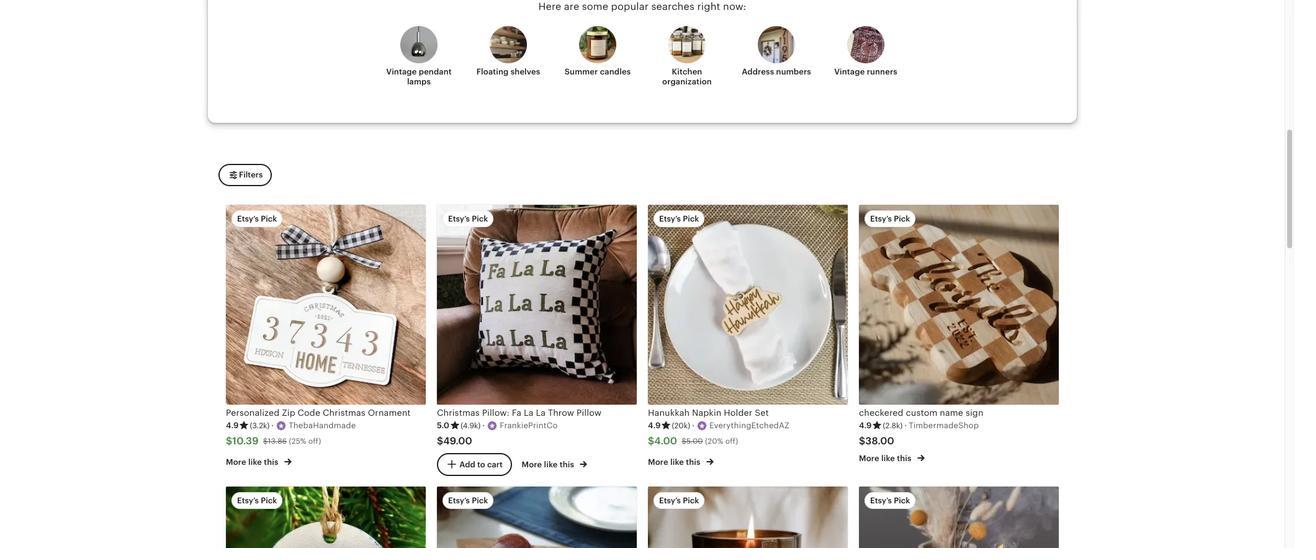 Task type: vqa. For each thing, say whether or not it's contained in the screenshot.
"you'll" in Ideas you'll love link
no



Task type: describe. For each thing, give the bounding box(es) containing it.
add to cart
[[460, 460, 503, 469]]

$ 49.00
[[437, 435, 473, 447]]

handcrafted wooden christmas tree charcuterie board image
[[437, 487, 637, 548]]

more like this link for 10.39
[[226, 455, 292, 468]]

happy merry/happy hanukkah/merry christmas/happy merry/hanukkah decoration/fusioned family/judeo christian/interfaith/gift for jewish family image
[[226, 487, 426, 548]]

lamps
[[407, 77, 431, 86]]

code
[[298, 408, 321, 418]]

to
[[478, 460, 486, 469]]

frankieprintco
[[500, 421, 558, 430]]

holder
[[724, 408, 753, 418]]

popular
[[612, 1, 649, 12]]

throw
[[548, 408, 575, 418]]

now:
[[724, 1, 747, 12]]

some
[[582, 1, 609, 12]]

$ for 10.39
[[226, 435, 232, 447]]

3 4.9 from the left
[[860, 421, 872, 430]]

3 etsy's pick link from the left
[[648, 487, 848, 548]]

etsy's for christmas pillow: fa la la throw pillow, checker holiday cushion, winter home decor, black and white image
[[448, 215, 470, 224]]

· for 4.00
[[692, 421, 695, 430]]

$ for 4.00
[[648, 435, 655, 447]]

more for 4.00
[[648, 458, 669, 467]]

personalized zip code christmas ornament, home laser cut ornament, hometown local ornament, christmas gift tag, holiday ornament, city image
[[226, 205, 426, 405]]

$ inside '$ 10.39 $ 13.86 (25% off)'
[[263, 437, 268, 446]]

like for 10.39
[[248, 458, 262, 467]]

$ inside $ 4.00 $ 5.00 (20% off)
[[682, 437, 687, 446]]

4.9 for 10.39
[[226, 421, 239, 430]]

1 christmas from the left
[[323, 408, 366, 418]]

kitchen organization link
[[650, 26, 725, 88]]

etsy's for handcrafted wooden christmas tree charcuterie board image
[[448, 496, 470, 506]]

$ for 38.00
[[860, 435, 866, 447]]

add
[[460, 460, 476, 469]]

more like this link for 4.00
[[648, 455, 714, 468]]

· for 49.00
[[483, 421, 485, 430]]

5.00
[[687, 437, 704, 446]]

like for 4.00
[[671, 458, 684, 467]]

more for 38.00
[[860, 454, 880, 463]]

· inside · timbermadeshop
[[905, 421, 908, 430]]

summer candles
[[565, 67, 631, 77]]

napkin
[[693, 408, 722, 418]]

christmas pillow: fa la la throw pillow, checker holiday cushion, winter home decor, black and white image
[[437, 205, 637, 405]]

etsy's for happy merry/happy hanukkah/merry christmas/happy merry/hanukkah decoration/fusioned family/judeo christian/interfaith/gift for jewish family image on the bottom left of page
[[237, 496, 259, 506]]

more right cart
[[522, 460, 542, 470]]

etsy's pick for orange cinnamon - artisanal candle scented with natural soy wax image
[[871, 496, 911, 506]]

checkered
[[860, 408, 904, 418]]

this for 10.39
[[264, 458, 279, 467]]

warm and cozy soy candle | amber jar candle | christmas candle | holiday candle | winter scented candle | christmas gift | farmhouse decor image
[[648, 487, 848, 548]]

are
[[564, 1, 580, 12]]

etsy's pick for handcrafted wooden christmas tree charcuterie board image
[[448, 496, 488, 506]]

hanukkah napkin holder set
[[648, 408, 769, 418]]

sign
[[966, 408, 984, 418]]

more like this for 38.00
[[860, 454, 914, 463]]

hanukkah
[[648, 408, 690, 418]]

1 etsy's pick link from the left
[[226, 487, 426, 548]]

13.86
[[268, 437, 287, 446]]

vintage pendant lamps link
[[382, 26, 456, 88]]

pick for checkered custom name sign | personalized wedding gift for the newlyweds, family name wall hanging home decor, housewarming gift, small image at the right of page
[[894, 215, 911, 224]]

(25%
[[289, 437, 306, 446]]

this for 4.00
[[686, 458, 701, 467]]

floating shelves
[[477, 67, 541, 77]]

vintage for vintage pendant lamps
[[386, 67, 417, 77]]

38.00
[[866, 435, 895, 447]]

(2.8k)
[[883, 422, 903, 430]]

(20k)
[[672, 422, 691, 430]]

organization
[[663, 77, 712, 86]]

$ 4.00 $ 5.00 (20% off)
[[648, 435, 739, 447]]

2 la from the left
[[536, 408, 546, 418]]

10.39
[[232, 435, 259, 447]]

pick for hanukkah napkin holder set, mix-n-match, star of david, hanukkah table decor, hanukkah home decor, wood napkin ties image
[[683, 215, 700, 224]]

here
[[539, 1, 562, 12]]

vintage for vintage runners
[[835, 67, 865, 77]]

$ for 49.00
[[437, 435, 444, 447]]

pick for orange cinnamon - artisanal candle scented with natural soy wax image
[[894, 496, 911, 506]]

$ 10.39 $ 13.86 (25% off)
[[226, 435, 321, 447]]



Task type: locate. For each thing, give the bounding box(es) containing it.
more like this
[[860, 454, 914, 463], [226, 458, 281, 467], [648, 458, 703, 467], [522, 460, 577, 470]]

etsy's
[[237, 215, 259, 224], [448, 215, 470, 224], [660, 215, 681, 224], [871, 215, 893, 224], [237, 496, 259, 506], [448, 496, 470, 506], [660, 496, 681, 506], [871, 496, 893, 506]]

pick for handcrafted wooden christmas tree charcuterie board image
[[472, 496, 488, 506]]

4 · from the left
[[905, 421, 908, 430]]

2 · from the left
[[483, 421, 485, 430]]

more like this link for 38.00
[[860, 451, 925, 464]]

more like this down 4.00
[[648, 458, 703, 467]]

1 vintage from the left
[[386, 67, 417, 77]]

runners
[[867, 67, 898, 77]]

4.00
[[655, 435, 678, 447]]

etsy's pick for happy merry/happy hanukkah/merry christmas/happy merry/hanukkah decoration/fusioned family/judeo christian/interfaith/gift for jewish family image on the bottom left of page
[[237, 496, 277, 506]]

more like this link down 10.39
[[226, 455, 292, 468]]

address numbers link
[[740, 26, 814, 88]]

2 vintage from the left
[[835, 67, 865, 77]]

vintage left runners in the right of the page
[[835, 67, 865, 77]]

more for 10.39
[[226, 458, 246, 467]]

set
[[755, 408, 769, 418]]

more down 10.39
[[226, 458, 246, 467]]

kitchen organization
[[663, 67, 712, 86]]

0 horizontal spatial off)
[[308, 437, 321, 446]]

5.0
[[437, 421, 450, 430]]

0 horizontal spatial 4.9
[[226, 421, 239, 430]]

this down '$ 10.39 $ 13.86 (25% off)'
[[264, 458, 279, 467]]

vintage
[[386, 67, 417, 77], [835, 67, 865, 77]]

$
[[226, 435, 232, 447], [437, 435, 444, 447], [648, 435, 655, 447], [860, 435, 866, 447], [263, 437, 268, 446], [682, 437, 687, 446]]

more
[[860, 454, 880, 463], [226, 458, 246, 467], [648, 458, 669, 467], [522, 460, 542, 470]]

summer candles link
[[561, 26, 635, 88]]

vintage pendant lamps
[[386, 67, 452, 86]]

etsy's pick for christmas pillow: fa la la throw pillow, checker holiday cushion, winter home decor, black and white image
[[448, 215, 488, 224]]

off) for 10.39
[[308, 437, 321, 446]]

1 horizontal spatial vintage
[[835, 67, 865, 77]]

floating
[[477, 67, 509, 77]]

1 · from the left
[[272, 421, 274, 430]]

name
[[940, 408, 964, 418]]

· right (20k)
[[692, 421, 695, 430]]

off) right "(25%"
[[308, 437, 321, 446]]

pick
[[261, 215, 277, 224], [472, 215, 488, 224], [683, 215, 700, 224], [894, 215, 911, 224], [261, 496, 277, 506], [472, 496, 488, 506], [683, 496, 700, 506], [894, 496, 911, 506]]

more like this link
[[860, 451, 925, 464], [226, 455, 292, 468], [648, 455, 714, 468], [522, 458, 588, 471]]

1 horizontal spatial la
[[536, 408, 546, 418]]

· right the (3.2k)
[[272, 421, 274, 430]]

etsy's for checkered custom name sign | personalized wedding gift for the newlyweds, family name wall hanging home decor, housewarming gift, small image at the right of page
[[871, 215, 893, 224]]

2 4.9 from the left
[[648, 421, 661, 430]]

this down 5.00
[[686, 458, 701, 467]]

·
[[272, 421, 274, 430], [483, 421, 485, 430], [692, 421, 695, 430], [905, 421, 908, 430]]

checkered custom name sign
[[860, 408, 984, 418]]

off) right (20%
[[726, 437, 739, 446]]

la up the frankieprintco at the left bottom of page
[[536, 408, 546, 418]]

la right fa
[[524, 408, 534, 418]]

etsy's pick for warm and cozy soy candle | amber jar candle | christmas candle | holiday candle | winter scented candle | christmas gift | farmhouse decor "image" on the bottom of page
[[660, 496, 700, 506]]

more down $ 38.00 at the bottom right of page
[[860, 454, 880, 463]]

4.9
[[226, 421, 239, 430], [648, 421, 661, 430], [860, 421, 872, 430]]

shelves
[[511, 67, 541, 77]]

vintage up lamps
[[386, 67, 417, 77]]

etsy's pick link
[[226, 487, 426, 548], [437, 487, 637, 548], [648, 487, 848, 548], [860, 487, 1060, 548]]

4.9 up $ 38.00 at the bottom right of page
[[860, 421, 872, 430]]

· timbermadeshop
[[905, 421, 980, 430]]

pillow:
[[482, 408, 510, 418]]

la
[[524, 408, 534, 418], [536, 408, 546, 418]]

kitchen
[[672, 67, 703, 77]]

add to cart button
[[437, 453, 512, 476]]

(3.2k)
[[250, 422, 270, 430]]

like
[[882, 454, 896, 463], [248, 458, 262, 467], [671, 458, 684, 467], [544, 460, 558, 470]]

off) inside '$ 10.39 $ 13.86 (25% off)'
[[308, 437, 321, 446]]

more like this for 4.00
[[648, 458, 703, 467]]

etsy's pick for personalized zip code christmas ornament, home laser cut ornament, hometown local ornament, christmas gift tag, holiday ornament, city image
[[237, 215, 277, 224]]

more like this link down 38.00
[[860, 451, 925, 464]]

address
[[742, 67, 775, 77]]

filters
[[239, 170, 263, 180]]

christmas
[[323, 408, 366, 418], [437, 408, 480, 418]]

here are some popular searches right now:
[[539, 1, 747, 12]]

pick for warm and cozy soy candle | amber jar candle | christmas candle | holiday candle | winter scented candle | christmas gift | farmhouse decor "image" on the bottom of page
[[683, 496, 700, 506]]

ornament
[[368, 408, 411, 418]]

this for 38.00
[[898, 454, 912, 463]]

0 horizontal spatial la
[[524, 408, 534, 418]]

$ 38.00
[[860, 435, 895, 447]]

cart
[[487, 460, 503, 469]]

hanukkah napkin holder set, mix-n-match, star of david, hanukkah table decor, hanukkah home decor, wood napkin ties image
[[648, 205, 848, 405]]

fa
[[512, 408, 522, 418]]

christmas up (4.9k)
[[437, 408, 480, 418]]

2 christmas from the left
[[437, 408, 480, 418]]

1 horizontal spatial 4.9
[[648, 421, 661, 430]]

$ down hanukkah
[[648, 435, 655, 447]]

more like this down 38.00
[[860, 454, 914, 463]]

personalized zip code christmas ornament
[[226, 408, 411, 418]]

christmas pillow: fa la la throw pillow
[[437, 408, 602, 418]]

vintage runners
[[835, 67, 898, 77]]

off)
[[308, 437, 321, 446], [726, 437, 739, 446]]

49.00
[[444, 435, 473, 447]]

like down the frankieprintco at the left bottom of page
[[544, 460, 558, 470]]

etsy's for personalized zip code christmas ornament, home laser cut ornament, hometown local ornament, christmas gift tag, holiday ornament, city image
[[237, 215, 259, 224]]

etsy's for hanukkah napkin holder set, mix-n-match, star of david, hanukkah table decor, hanukkah home decor, wood napkin ties image
[[660, 215, 681, 224]]

address numbers
[[742, 67, 812, 77]]

pick for christmas pillow: fa la la throw pillow, checker holiday cushion, winter home decor, black and white image
[[472, 215, 488, 224]]

1 horizontal spatial christmas
[[437, 408, 480, 418]]

like down 4.00
[[671, 458, 684, 467]]

filters button
[[219, 164, 272, 187]]

more like this down the frankieprintco at the left bottom of page
[[522, 460, 577, 470]]

this down throw
[[560, 460, 575, 470]]

etsy's pick for hanukkah napkin holder set, mix-n-match, star of david, hanukkah table decor, hanukkah home decor, wood napkin ties image
[[660, 215, 700, 224]]

off) inside $ 4.00 $ 5.00 (20% off)
[[726, 437, 739, 446]]

pick for happy merry/happy hanukkah/merry christmas/happy merry/hanukkah decoration/fusioned family/judeo christian/interfaith/gift for jewish family image on the bottom left of page
[[261, 496, 277, 506]]

$ down the personalized on the left of page
[[226, 435, 232, 447]]

etsy's for orange cinnamon - artisanal candle scented with natural soy wax image
[[871, 496, 893, 506]]

more down 4.00
[[648, 458, 669, 467]]

0 horizontal spatial vintage
[[386, 67, 417, 77]]

this down (2.8k)
[[898, 454, 912, 463]]

right
[[698, 1, 721, 12]]

christmas up thebahandmade
[[323, 408, 366, 418]]

4 etsy's pick link from the left
[[860, 487, 1060, 548]]

(4.9k)
[[461, 422, 481, 430]]

3 · from the left
[[692, 421, 695, 430]]

like for 38.00
[[882, 454, 896, 463]]

this
[[898, 454, 912, 463], [264, 458, 279, 467], [686, 458, 701, 467], [560, 460, 575, 470]]

floating shelves link
[[471, 26, 546, 88]]

etsy's for warm and cozy soy candle | amber jar candle | christmas candle | holiday candle | winter scented candle | christmas gift | farmhouse decor "image" on the bottom of page
[[660, 496, 681, 506]]

checkered custom name sign | personalized wedding gift for the newlyweds, family name wall hanging home decor, housewarming gift, small image
[[860, 205, 1060, 405]]

everythingetchedaz
[[710, 421, 790, 430]]

pick for personalized zip code christmas ornament, home laser cut ornament, hometown local ornament, christmas gift tag, holiday ornament, city image
[[261, 215, 277, 224]]

personalized
[[226, 408, 280, 418]]

(20%
[[706, 437, 724, 446]]

4.9 up 10.39
[[226, 421, 239, 430]]

4.9 down hanukkah
[[648, 421, 661, 430]]

4.9 for 4.00
[[648, 421, 661, 430]]

pillow
[[577, 408, 602, 418]]

0 horizontal spatial christmas
[[323, 408, 366, 418]]

vintage runners link
[[829, 26, 904, 88]]

1 horizontal spatial off)
[[726, 437, 739, 446]]

$ down 5.0
[[437, 435, 444, 447]]

like down 10.39
[[248, 458, 262, 467]]

more like this link down $ 4.00 $ 5.00 (20% off)
[[648, 455, 714, 468]]

zip
[[282, 408, 295, 418]]

1 la from the left
[[524, 408, 534, 418]]

custom
[[906, 408, 938, 418]]

1 4.9 from the left
[[226, 421, 239, 430]]

$ down 'checkered'
[[860, 435, 866, 447]]

2 horizontal spatial 4.9
[[860, 421, 872, 430]]

2 etsy's pick link from the left
[[437, 487, 637, 548]]

$ down the (3.2k)
[[263, 437, 268, 446]]

2 off) from the left
[[726, 437, 739, 446]]

· right (4.9k)
[[483, 421, 485, 430]]

more like this down 10.39
[[226, 458, 281, 467]]

more like this link down the frankieprintco at the left bottom of page
[[522, 458, 588, 471]]

like down 38.00
[[882, 454, 896, 463]]

· right (2.8k)
[[905, 421, 908, 430]]

thebahandmade
[[289, 421, 356, 430]]

vintage inside vintage pendant lamps
[[386, 67, 417, 77]]

etsy's pick
[[237, 215, 277, 224], [448, 215, 488, 224], [660, 215, 700, 224], [871, 215, 911, 224], [237, 496, 277, 506], [448, 496, 488, 506], [660, 496, 700, 506], [871, 496, 911, 506]]

candles
[[600, 67, 631, 77]]

more like this for 10.39
[[226, 458, 281, 467]]

pendant
[[419, 67, 452, 77]]

timbermadeshop
[[909, 421, 980, 430]]

$ down (20k)
[[682, 437, 687, 446]]

1 off) from the left
[[308, 437, 321, 446]]

searches
[[652, 1, 695, 12]]

· for 10.39
[[272, 421, 274, 430]]

summer
[[565, 67, 598, 77]]

off) for 4.00
[[726, 437, 739, 446]]

orange cinnamon - artisanal candle scented with natural soy wax image
[[860, 487, 1060, 548]]

numbers
[[777, 67, 812, 77]]

etsy's pick for checkered custom name sign | personalized wedding gift for the newlyweds, family name wall hanging home decor, housewarming gift, small image at the right of page
[[871, 215, 911, 224]]



